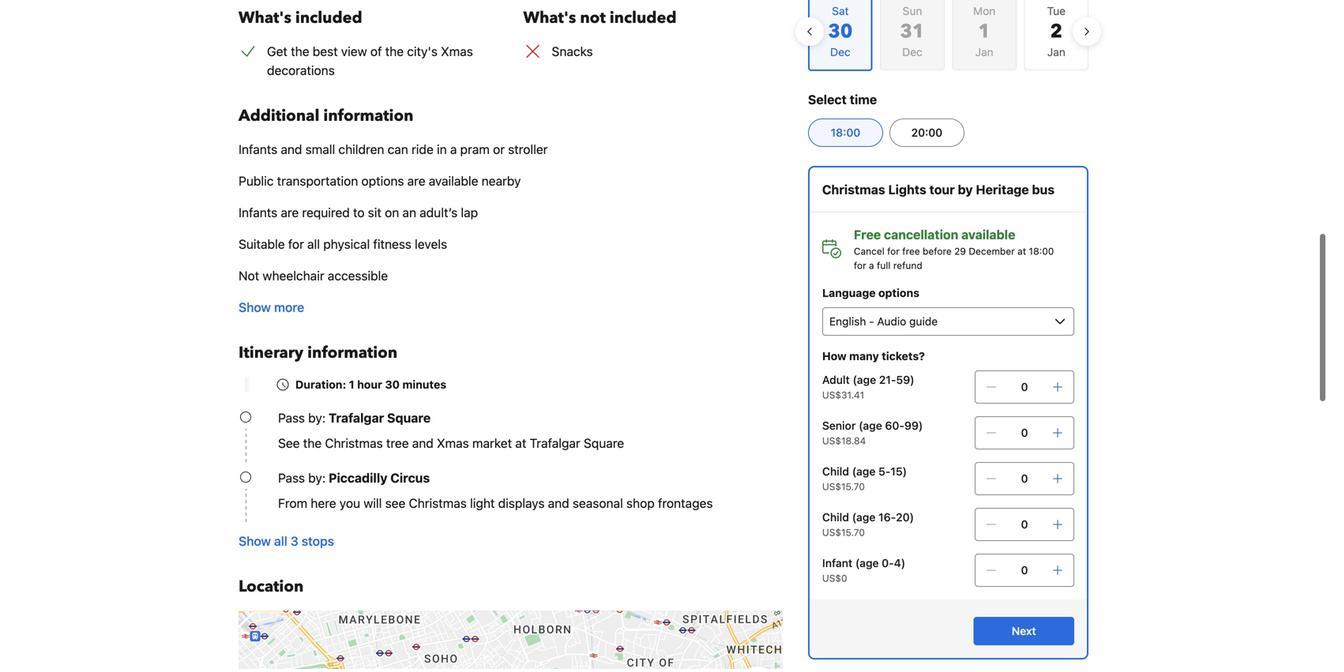 Task type: vqa. For each thing, say whether or not it's contained in the screenshot.


Task type: locate. For each thing, give the bounding box(es) containing it.
(age inside adult (age 21-59) us$31.41
[[853, 373, 877, 386]]

xmas right city's
[[441, 44, 473, 59]]

1 horizontal spatial christmas
[[409, 496, 467, 511]]

sun 31 dec
[[901, 4, 925, 58]]

1 vertical spatial 18:00
[[1029, 246, 1054, 257]]

what's included
[[239, 7, 362, 29]]

are down ride
[[408, 173, 426, 188]]

how many tickets?
[[823, 350, 925, 363]]

all
[[307, 237, 320, 252], [274, 534, 287, 549]]

by: for piccadilly circus
[[308, 471, 326, 486]]

2 jan from the left
[[1048, 45, 1066, 58]]

0 vertical spatial xmas
[[441, 44, 473, 59]]

adult (age 21-59) us$31.41
[[823, 373, 915, 401]]

additional information
[[239, 105, 414, 127]]

2 show from the top
[[239, 534, 271, 549]]

0 horizontal spatial what's
[[239, 7, 292, 29]]

(age left "16-"
[[852, 511, 876, 524]]

child
[[823, 465, 850, 478], [823, 511, 850, 524]]

1 vertical spatial at
[[516, 436, 527, 451]]

pass up see
[[278, 411, 305, 426]]

1 what's from the left
[[239, 7, 292, 29]]

1 vertical spatial xmas
[[437, 436, 469, 451]]

jan down mon
[[976, 45, 994, 58]]

(age inside senior (age 60-99) us$18.84
[[859, 419, 883, 432]]

jan inside mon 1 jan
[[976, 45, 994, 58]]

0 horizontal spatial available
[[429, 173, 478, 188]]

1 horizontal spatial options
[[879, 286, 920, 300]]

1 us$15.70 from the top
[[823, 481, 865, 492]]

of
[[371, 44, 382, 59]]

0 horizontal spatial included
[[295, 7, 362, 29]]

1 vertical spatial all
[[274, 534, 287, 549]]

0 horizontal spatial at
[[516, 436, 527, 451]]

0 vertical spatial pass
[[278, 411, 305, 426]]

transportation
[[277, 173, 358, 188]]

4 0 from the top
[[1021, 518, 1028, 531]]

1 horizontal spatial what's
[[524, 7, 576, 29]]

1 by: from the top
[[308, 411, 326, 426]]

trafalgar
[[329, 411, 384, 426], [530, 436, 581, 451]]

heritage
[[976, 182, 1029, 197]]

30
[[385, 378, 400, 391]]

child up infant
[[823, 511, 850, 524]]

0 horizontal spatial options
[[362, 173, 404, 188]]

1 vertical spatial are
[[281, 205, 299, 220]]

at inside free cancellation available cancel for free before 29 december at 18:00 for a full refund
[[1018, 246, 1027, 257]]

information up hour
[[308, 342, 398, 364]]

included right not at top
[[610, 7, 677, 29]]

1 vertical spatial pass
[[278, 471, 305, 486]]

select
[[808, 92, 847, 107]]

0 horizontal spatial a
[[450, 142, 457, 157]]

the
[[291, 44, 309, 59], [385, 44, 404, 59], [303, 436, 322, 451]]

1 horizontal spatial available
[[962, 227, 1016, 242]]

1 horizontal spatial and
[[412, 436, 434, 451]]

additional
[[239, 105, 320, 127]]

20)
[[896, 511, 914, 524]]

child for child (age 16-20)
[[823, 511, 850, 524]]

tour
[[930, 182, 955, 197]]

a
[[450, 142, 457, 157], [869, 260, 875, 271]]

at right december
[[1018, 246, 1027, 257]]

lights
[[889, 182, 927, 197]]

(age left '60-'
[[859, 419, 883, 432]]

us$15.70 inside child (age 16-20) us$15.70
[[823, 527, 865, 538]]

on
[[385, 205, 399, 220]]

0 horizontal spatial 1
[[349, 378, 355, 391]]

show all 3 stops button
[[239, 532, 334, 551]]

and right the displays
[[548, 496, 570, 511]]

0 vertical spatial options
[[362, 173, 404, 188]]

(age for 5-
[[852, 465, 876, 478]]

1 vertical spatial show
[[239, 534, 271, 549]]

2 by: from the top
[[308, 471, 326, 486]]

for up the wheelchair
[[288, 237, 304, 252]]

frontages
[[658, 496, 713, 511]]

1 horizontal spatial included
[[610, 7, 677, 29]]

what's for what's included
[[239, 7, 292, 29]]

language options
[[823, 286, 920, 300]]

0 vertical spatial all
[[307, 237, 320, 252]]

1 horizontal spatial a
[[869, 260, 875, 271]]

child inside child (age 5-15) us$15.70
[[823, 465, 850, 478]]

0
[[1021, 381, 1028, 394], [1021, 426, 1028, 439], [1021, 472, 1028, 485], [1021, 518, 1028, 531], [1021, 564, 1028, 577]]

region
[[796, 0, 1102, 77]]

0 vertical spatial show
[[239, 300, 271, 315]]

suitable
[[239, 237, 285, 252]]

1 horizontal spatial jan
[[1048, 45, 1066, 58]]

show down 'not'
[[239, 300, 271, 315]]

next button
[[974, 617, 1075, 646]]

2 what's from the left
[[524, 7, 576, 29]]

1 included from the left
[[295, 7, 362, 29]]

2 0 from the top
[[1021, 426, 1028, 439]]

us$15.70 for child (age 5-15)
[[823, 481, 865, 492]]

options
[[362, 173, 404, 188], [879, 286, 920, 300]]

1 inside mon 1 jan
[[979, 19, 991, 45]]

square up 'tree'
[[387, 411, 431, 426]]

0 horizontal spatial all
[[274, 534, 287, 549]]

0 vertical spatial by:
[[308, 411, 326, 426]]

18:00 inside free cancellation available cancel for free before 29 december at 18:00 for a full refund
[[1029, 246, 1054, 257]]

square up seasonal in the left of the page
[[584, 436, 624, 451]]

us$15.70 up infant
[[823, 527, 865, 538]]

pass
[[278, 411, 305, 426], [278, 471, 305, 486]]

0 vertical spatial trafalgar
[[329, 411, 384, 426]]

(age left 5-
[[852, 465, 876, 478]]

in
[[437, 142, 447, 157]]

3
[[291, 534, 298, 549]]

small
[[306, 142, 335, 157]]

for down "cancel"
[[854, 260, 867, 271]]

0 horizontal spatial are
[[281, 205, 299, 220]]

christmas lights tour by heritage bus
[[823, 182, 1055, 197]]

what's up the get
[[239, 7, 292, 29]]

1 left hour
[[349, 378, 355, 391]]

included up best
[[295, 7, 362, 29]]

can
[[388, 142, 408, 157]]

0 vertical spatial 1
[[979, 19, 991, 45]]

all inside button
[[274, 534, 287, 549]]

1 vertical spatial by:
[[308, 471, 326, 486]]

at right market
[[516, 436, 527, 451]]

here
[[311, 496, 336, 511]]

information up children
[[324, 105, 414, 127]]

what's not included
[[524, 7, 677, 29]]

get the best view of the city's xmas decorations
[[267, 44, 473, 78]]

show
[[239, 300, 271, 315], [239, 534, 271, 549]]

1 jan from the left
[[976, 45, 994, 58]]

1 vertical spatial christmas
[[325, 436, 383, 451]]

1 horizontal spatial 1
[[979, 19, 991, 45]]

1 down mon
[[979, 19, 991, 45]]

(age inside child (age 5-15) us$15.70
[[852, 465, 876, 478]]

0 vertical spatial information
[[324, 105, 414, 127]]

1 child from the top
[[823, 465, 850, 478]]

1 vertical spatial a
[[869, 260, 875, 271]]

trafalgar down hour
[[329, 411, 384, 426]]

options up sit
[[362, 173, 404, 188]]

2 horizontal spatial christmas
[[823, 182, 886, 197]]

0 vertical spatial at
[[1018, 246, 1027, 257]]

2 horizontal spatial for
[[888, 246, 900, 257]]

2 child from the top
[[823, 511, 850, 524]]

available
[[429, 173, 478, 188], [962, 227, 1016, 242]]

piccadilly
[[329, 471, 388, 486]]

0 vertical spatial us$15.70
[[823, 481, 865, 492]]

map region
[[239, 611, 783, 669]]

region containing 31
[[796, 0, 1102, 77]]

you
[[340, 496, 360, 511]]

1 horizontal spatial at
[[1018, 246, 1027, 257]]

show inside show more button
[[239, 300, 271, 315]]

available down in
[[429, 173, 478, 188]]

0 horizontal spatial and
[[281, 142, 302, 157]]

1 vertical spatial child
[[823, 511, 850, 524]]

at
[[1018, 246, 1027, 257], [516, 436, 527, 451]]

1 horizontal spatial square
[[584, 436, 624, 451]]

1 vertical spatial information
[[308, 342, 398, 364]]

5 0 from the top
[[1021, 564, 1028, 577]]

1 vertical spatial options
[[879, 286, 920, 300]]

the right see
[[303, 436, 322, 451]]

all up not wheelchair accessible
[[307, 237, 320, 252]]

child down us$18.84
[[823, 465, 850, 478]]

0 vertical spatial christmas
[[823, 182, 886, 197]]

0 horizontal spatial square
[[387, 411, 431, 426]]

trafalgar right market
[[530, 436, 581, 451]]

2 vertical spatial and
[[548, 496, 570, 511]]

decorations
[[267, 63, 335, 78]]

0 vertical spatial child
[[823, 465, 850, 478]]

1 horizontal spatial are
[[408, 173, 426, 188]]

show for show all 3 stops
[[239, 534, 271, 549]]

3 0 from the top
[[1021, 472, 1028, 485]]

(age for 16-
[[852, 511, 876, 524]]

infants up the public on the left top of page
[[239, 142, 278, 157]]

2 vertical spatial christmas
[[409, 496, 467, 511]]

for up full
[[888, 246, 900, 257]]

many
[[850, 350, 879, 363]]

1 infants from the top
[[239, 142, 278, 157]]

0 vertical spatial and
[[281, 142, 302, 157]]

(age inside child (age 16-20) us$15.70
[[852, 511, 876, 524]]

sit
[[368, 205, 382, 220]]

available inside free cancellation available cancel for free before 29 december at 18:00 for a full refund
[[962, 227, 1016, 242]]

itinerary information
[[239, 342, 398, 364]]

infants down the public on the left top of page
[[239, 205, 278, 220]]

a left full
[[869, 260, 875, 271]]

(age left 0- on the bottom of page
[[856, 557, 879, 570]]

are left required
[[281, 205, 299, 220]]

infants for infants are required to sit on an adult's lap
[[239, 205, 278, 220]]

show more button
[[239, 298, 304, 317]]

and right 'tree'
[[412, 436, 434, 451]]

1
[[979, 19, 991, 45], [349, 378, 355, 391]]

cancel
[[854, 246, 885, 257]]

2 us$15.70 from the top
[[823, 527, 865, 538]]

1 vertical spatial us$15.70
[[823, 527, 865, 538]]

1 0 from the top
[[1021, 381, 1028, 394]]

ride
[[412, 142, 434, 157]]

available up december
[[962, 227, 1016, 242]]

1 vertical spatial available
[[962, 227, 1016, 242]]

0 horizontal spatial trafalgar
[[329, 411, 384, 426]]

18:00 right december
[[1029, 246, 1054, 257]]

2 pass from the top
[[278, 471, 305, 486]]

jan down 2
[[1048, 45, 1066, 58]]

light
[[470, 496, 495, 511]]

infants are required to sit on an adult's lap
[[239, 205, 478, 220]]

0 vertical spatial infants
[[239, 142, 278, 157]]

1 vertical spatial 1
[[349, 378, 355, 391]]

what's
[[239, 7, 292, 29], [524, 7, 576, 29]]

by: for trafalgar square
[[308, 411, 326, 426]]

by:
[[308, 411, 326, 426], [308, 471, 326, 486]]

show inside show all 3 stops button
[[239, 534, 271, 549]]

market
[[473, 436, 512, 451]]

show left 3
[[239, 534, 271, 549]]

show more
[[239, 300, 304, 315]]

suitable for all physical fitness levels
[[239, 237, 447, 252]]

christmas down circus
[[409, 496, 467, 511]]

by: up "here"
[[308, 471, 326, 486]]

circus
[[391, 471, 430, 486]]

(age
[[853, 373, 877, 386], [859, 419, 883, 432], [852, 465, 876, 478], [852, 511, 876, 524], [856, 557, 879, 570]]

adult
[[823, 373, 850, 386]]

1 horizontal spatial 18:00
[[1029, 246, 1054, 257]]

18:00
[[831, 126, 861, 139], [1029, 246, 1054, 257]]

xmas inside get the best view of the city's xmas decorations
[[441, 44, 473, 59]]

xmas left market
[[437, 436, 469, 451]]

(age left 21-
[[853, 373, 877, 386]]

1 horizontal spatial trafalgar
[[530, 436, 581, 451]]

us$15.70 up child (age 16-20) us$15.70 at the bottom
[[823, 481, 865, 492]]

2 infants from the top
[[239, 205, 278, 220]]

all left 3
[[274, 534, 287, 549]]

0 horizontal spatial 18:00
[[831, 126, 861, 139]]

0 horizontal spatial christmas
[[325, 436, 383, 451]]

what's up snacks
[[524, 7, 576, 29]]

jan inside tue 2 jan
[[1048, 45, 1066, 58]]

a right in
[[450, 142, 457, 157]]

1 show from the top
[[239, 300, 271, 315]]

by: down duration:
[[308, 411, 326, 426]]

best
[[313, 44, 338, 59]]

christmas up 'free'
[[823, 182, 886, 197]]

child inside child (age 16-20) us$15.70
[[823, 511, 850, 524]]

and left small
[[281, 142, 302, 157]]

wheelchair
[[263, 268, 325, 283]]

the up decorations
[[291, 44, 309, 59]]

options down the refund at top right
[[879, 286, 920, 300]]

and
[[281, 142, 302, 157], [412, 436, 434, 451], [548, 496, 570, 511]]

1 vertical spatial infants
[[239, 205, 278, 220]]

59)
[[897, 373, 915, 386]]

child (age 5-15) us$15.70
[[823, 465, 907, 492]]

18:00 down select time
[[831, 126, 861, 139]]

the right of on the left top of the page
[[385, 44, 404, 59]]

0 for senior (age 60-99)
[[1021, 426, 1028, 439]]

60-
[[885, 419, 905, 432]]

pass up from
[[278, 471, 305, 486]]

0 for infant (age 0-4)
[[1021, 564, 1028, 577]]

us$15.70 inside child (age 5-15) us$15.70
[[823, 481, 865, 492]]

(age inside infant (age 0-4) us$0
[[856, 557, 879, 570]]

1 pass from the top
[[278, 411, 305, 426]]

christmas down pass by: trafalgar square
[[325, 436, 383, 451]]

0 horizontal spatial jan
[[976, 45, 994, 58]]

december
[[969, 246, 1015, 257]]



Task type: describe. For each thing, give the bounding box(es) containing it.
0 vertical spatial available
[[429, 173, 478, 188]]

0 vertical spatial square
[[387, 411, 431, 426]]

see
[[385, 496, 406, 511]]

duration: 1 hour 30 minutes
[[296, 378, 447, 391]]

select time
[[808, 92, 877, 107]]

an
[[403, 205, 416, 220]]

cancellation
[[884, 227, 959, 242]]

0 for child (age 16-20)
[[1021, 518, 1028, 531]]

us$15.70 for child (age 16-20)
[[823, 527, 865, 538]]

child for child (age 5-15)
[[823, 465, 850, 478]]

0 for adult (age 21-59)
[[1021, 381, 1028, 394]]

get
[[267, 44, 288, 59]]

1 for mon 1 jan
[[979, 19, 991, 45]]

a inside free cancellation available cancel for free before 29 december at 18:00 for a full refund
[[869, 260, 875, 271]]

show for show more
[[239, 300, 271, 315]]

tree
[[386, 436, 409, 451]]

2 horizontal spatial and
[[548, 496, 570, 511]]

bus
[[1032, 182, 1055, 197]]

adult's
[[420, 205, 458, 220]]

stops
[[302, 534, 334, 549]]

4)
[[894, 557, 906, 570]]

how
[[823, 350, 847, 363]]

lap
[[461, 205, 478, 220]]

children
[[339, 142, 384, 157]]

to
[[353, 205, 365, 220]]

infant (age 0-4) us$0
[[823, 557, 906, 584]]

0 horizontal spatial for
[[288, 237, 304, 252]]

information for additional information
[[324, 105, 414, 127]]

before
[[923, 246, 952, 257]]

not
[[580, 7, 606, 29]]

infants for infants and small children can ride in a pram or stroller
[[239, 142, 278, 157]]

next
[[1012, 625, 1036, 638]]

from
[[278, 496, 308, 511]]

location
[[239, 576, 304, 598]]

1 vertical spatial trafalgar
[[530, 436, 581, 451]]

pass by: piccadilly circus
[[278, 471, 430, 486]]

view
[[341, 44, 367, 59]]

from here you will see christmas light displays and seasonal shop frontages
[[278, 496, 713, 511]]

what's for what's not included
[[524, 7, 576, 29]]

(age for 0-
[[856, 557, 879, 570]]

time
[[850, 92, 877, 107]]

the for best
[[291, 44, 309, 59]]

public transportation options are available nearby
[[239, 173, 521, 188]]

minutes
[[403, 378, 447, 391]]

mon 1 jan
[[974, 4, 996, 58]]

jan for 1
[[976, 45, 994, 58]]

stroller
[[508, 142, 548, 157]]

us$0
[[823, 573, 848, 584]]

29
[[955, 246, 966, 257]]

public
[[239, 173, 274, 188]]

infant
[[823, 557, 853, 570]]

by
[[958, 182, 973, 197]]

mon
[[974, 4, 996, 17]]

5-
[[879, 465, 891, 478]]

1 vertical spatial and
[[412, 436, 434, 451]]

16-
[[879, 511, 896, 524]]

31
[[901, 19, 925, 45]]

us$31.41
[[823, 390, 865, 401]]

more
[[274, 300, 304, 315]]

1 vertical spatial square
[[584, 436, 624, 451]]

information for itinerary information
[[308, 342, 398, 364]]

shop
[[627, 496, 655, 511]]

hour
[[357, 378, 382, 391]]

0 for child (age 5-15)
[[1021, 472, 1028, 485]]

not
[[239, 268, 259, 283]]

seasonal
[[573, 496, 623, 511]]

(age for 60-
[[859, 419, 883, 432]]

pram
[[460, 142, 490, 157]]

tue
[[1047, 4, 1066, 17]]

free
[[854, 227, 881, 242]]

not wheelchair accessible
[[239, 268, 388, 283]]

full
[[877, 260, 891, 271]]

0-
[[882, 557, 894, 570]]

pass for pass by: piccadilly circus
[[278, 471, 305, 486]]

(age for 21-
[[853, 373, 877, 386]]

2
[[1051, 19, 1063, 45]]

jan for 2
[[1048, 45, 1066, 58]]

2 included from the left
[[610, 7, 677, 29]]

refund
[[894, 260, 923, 271]]

levels
[[415, 237, 447, 252]]

0 vertical spatial 18:00
[[831, 126, 861, 139]]

free
[[903, 246, 920, 257]]

physical
[[323, 237, 370, 252]]

1 horizontal spatial all
[[307, 237, 320, 252]]

free cancellation available cancel for free before 29 december at 18:00 for a full refund
[[854, 227, 1054, 271]]

1 horizontal spatial for
[[854, 260, 867, 271]]

1 for duration: 1 hour 30 minutes
[[349, 378, 355, 391]]

snacks
[[552, 44, 593, 59]]

or
[[493, 142, 505, 157]]

see
[[278, 436, 300, 451]]

pass for pass by: trafalgar square
[[278, 411, 305, 426]]

the for christmas
[[303, 436, 322, 451]]

senior
[[823, 419, 856, 432]]

0 vertical spatial a
[[450, 142, 457, 157]]

0 vertical spatial are
[[408, 173, 426, 188]]

itinerary
[[239, 342, 304, 364]]

us$18.84
[[823, 435, 866, 446]]

see the christmas tree and xmas market at trafalgar square
[[278, 436, 624, 451]]

displays
[[498, 496, 545, 511]]

dec
[[903, 45, 923, 58]]

pass by: trafalgar square
[[278, 411, 431, 426]]



